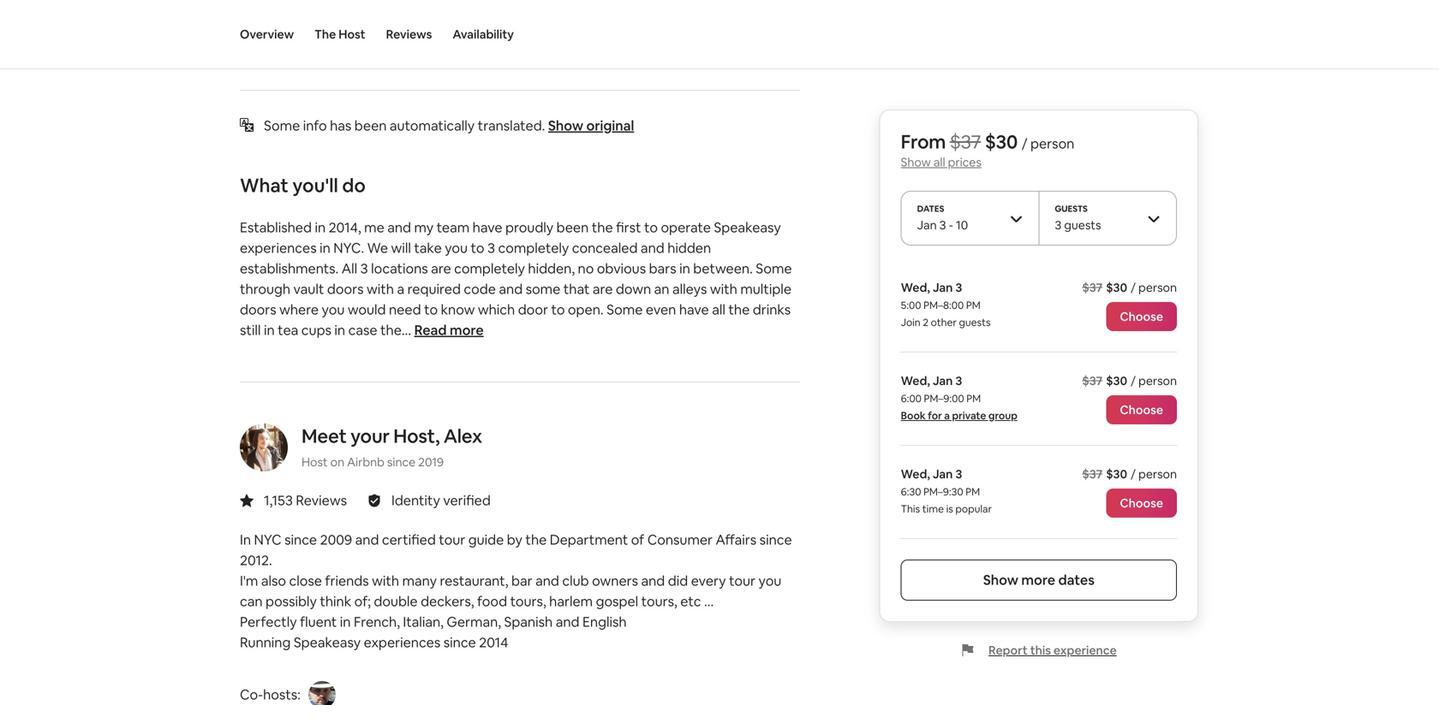 Task type: describe. For each thing, give the bounding box(es) containing it.
has
[[330, 117, 351, 134]]

3 up code
[[487, 239, 495, 257]]

wed, for wed, jan 3 6:00 pm–9:00 pm book for a private group
[[901, 374, 930, 389]]

choose for wed, jan 3 6:30 pm–9:30 pm this time is popular
[[1120, 496, 1163, 511]]

choose for wed, jan 3 6:00 pm–9:00 pm book for a private group
[[1120, 403, 1163, 418]]

for
[[928, 409, 942, 423]]

and up bars
[[641, 239, 665, 257]]

$37 $30 / person for wed, jan 3 6:30 pm–9:30 pm this time is popular
[[1082, 467, 1177, 482]]

$30 for wed, jan 3 5:00 pm–8:00 pm join 2 other guests
[[1106, 280, 1127, 296]]

etc
[[680, 593, 701, 611]]

show more dates
[[983, 572, 1095, 589]]

a inside established in 2014, me and my team have proudly been the first to operate speakeasy experiences in nyc. we will take you to 3 completely concealed and hidden establishments. all 3 locations are completely hidden, no obvious bars in between. some through vault doors with a required code and some that are down an alleys with multiple doors where you would need to know which door to open. some even have all the drinks still in tea cups in case the…
[[397, 281, 404, 298]]

0 vertical spatial completely
[[498, 239, 569, 257]]

person for wed, jan 3 6:30 pm–9:30 pm this time is popular
[[1139, 467, 1177, 482]]

the host
[[315, 27, 365, 42]]

wed, for wed, jan 3 5:00 pm–8:00 pm join 2 other guests
[[901, 280, 930, 296]]

which
[[478, 301, 515, 319]]

with inside in nyc since 2009 and certified tour guide by the department of consumer affairs since 2012. i'm also close friends with many restaurant, bar and club owners and did every tour you can possibly think of; double deckers, food tours, harlem gospel tours, etc ... perfectly fluent in french, italian, german, spanish and english running speakeasy experiences since 2014
[[372, 573, 399, 590]]

door
[[518, 301, 548, 319]]

0 vertical spatial doors
[[327, 281, 364, 298]]

jan for 6:00
[[933, 374, 953, 389]]

can
[[240, 593, 263, 611]]

2019
[[418, 455, 444, 470]]

nyc.
[[333, 239, 364, 257]]

0 vertical spatial are
[[431, 260, 451, 278]]

code
[[464, 281, 496, 298]]

/ for wed, jan 3 6:30 pm–9:30 pm this time is popular
[[1131, 467, 1136, 482]]

2 tours, from the left
[[641, 593, 677, 611]]

2014,
[[329, 219, 361, 236]]

all inside from $37 $30 / person show all prices
[[934, 155, 945, 170]]

affairs
[[716, 532, 757, 549]]

airbnb
[[347, 455, 384, 470]]

10
[[956, 218, 968, 233]]

by
[[507, 532, 522, 549]]

host inside meet your host, alex host on airbnb since 2019
[[302, 455, 328, 470]]

my
[[414, 219, 434, 236]]

cups
[[301, 322, 331, 339]]

experiences inside in nyc since 2009 and certified tour guide by the department of consumer affairs since 2012. i'm also close friends with many restaurant, bar and club owners and did every tour you can possibly think of; double deckers, food tours, harlem gospel tours, etc ... perfectly fluent in french, italian, german, spanish and english running speakeasy experiences since 2014
[[364, 634, 441, 652]]

fluent
[[300, 614, 337, 631]]

guests 3 guests
[[1055, 203, 1101, 233]]

since down the german, at the left of page
[[444, 634, 476, 652]]

from
[[901, 130, 946, 154]]

/ for wed, jan 3 6:00 pm–9:00 pm book for a private group
[[1131, 374, 1136, 389]]

0 vertical spatial you
[[445, 239, 468, 257]]

jan for 5:00
[[933, 280, 953, 296]]

some
[[526, 281, 560, 298]]

show all prices button
[[901, 155, 982, 170]]

3 inside the wed, jan 3 5:00 pm–8:00 pm join 2 other guests
[[955, 280, 962, 296]]

do
[[342, 173, 366, 198]]

speakeasy inside in nyc since 2009 and certified tour guide by the department of consumer affairs since 2012. i'm also close friends with many restaurant, bar and club owners and did every tour you can possibly think of; double deckers, food tours, harlem gospel tours, etc ... perfectly fluent in french, italian, german, spanish and english running speakeasy experiences since 2014
[[294, 634, 361, 652]]

more for show
[[1021, 572, 1055, 589]]

$37 inside from $37 $30 / person show all prices
[[950, 130, 981, 154]]

1 vertical spatial you
[[322, 301, 345, 319]]

availability button
[[453, 0, 514, 69]]

to right door
[[551, 301, 565, 319]]

locations
[[371, 260, 428, 278]]

know
[[441, 301, 475, 319]]

will
[[391, 239, 411, 257]]

through
[[240, 281, 290, 298]]

restaurant,
[[440, 573, 508, 590]]

experiences inside established in 2014, me and my team have proudly been the first to operate speakeasy experiences in nyc. we will take you to 3 completely concealed and hidden establishments. all 3 locations are completely hidden, no obvious bars in between. some through vault doors with a required code and some that are down an alleys with multiple doors where you would need to know which door to open. some even have all the drinks still in tea cups in case the…
[[240, 239, 317, 257]]

read more button
[[414, 320, 484, 341]]

and down 'harlem' on the bottom of the page
[[556, 614, 579, 631]]

2012.
[[240, 552, 272, 570]]

0 vertical spatial show
[[548, 117, 583, 134]]

since right affairs
[[760, 532, 792, 549]]

operate
[[661, 219, 711, 236]]

in left 2014,
[[315, 219, 326, 236]]

wed, jan 3 6:00 pm–9:00 pm book for a private group
[[901, 374, 1018, 423]]

dates jan 3 - 10
[[917, 203, 968, 233]]

an
[[654, 281, 669, 298]]

book
[[901, 409, 926, 423]]

meet
[[302, 424, 347, 449]]

harlem
[[549, 593, 593, 611]]

consumer
[[647, 532, 713, 549]]

english
[[582, 614, 627, 631]]

you'll
[[292, 173, 338, 198]]

1 vertical spatial are
[[593, 281, 613, 298]]

more for read
[[450, 322, 484, 339]]

the…
[[380, 322, 411, 339]]

1 vertical spatial some
[[756, 260, 792, 278]]

in nyc since 2009 and certified tour guide by the department of consumer affairs since 2012. i'm also close friends with many restaurant, bar and club owners and did every tour you can possibly think of; double deckers, food tours, harlem gospel tours, etc ... perfectly fluent in french, italian, german, spanish and english running speakeasy experiences since 2014
[[240, 532, 792, 652]]

bars
[[649, 260, 676, 278]]

0 vertical spatial reviews
[[386, 27, 432, 42]]

$37 for wed, jan 3 6:00 pm–9:00 pm book for a private group
[[1082, 374, 1103, 389]]

$37 $30 / person for wed, jan 3 6:00 pm–9:00 pm book for a private group
[[1082, 374, 1177, 389]]

other
[[931, 316, 957, 329]]

french,
[[354, 614, 400, 631]]

in
[[240, 532, 251, 549]]

pm–8:00
[[924, 299, 964, 312]]

guests
[[1055, 203, 1088, 215]]

5:00
[[901, 299, 921, 312]]

deckers,
[[421, 593, 474, 611]]

alex
[[444, 424, 482, 449]]

translated.
[[478, 117, 545, 134]]

established
[[240, 219, 312, 236]]

0 horizontal spatial doors
[[240, 301, 276, 319]]

1 tours, from the left
[[510, 593, 546, 611]]

guests inside 'guests 3 guests'
[[1064, 218, 1101, 233]]

spanish
[[504, 614, 553, 631]]

in left case
[[334, 322, 345, 339]]

/ for wed, jan 3 5:00 pm–8:00 pm join 2 other guests
[[1131, 280, 1136, 296]]

hidden
[[668, 239, 711, 257]]

of;
[[354, 593, 371, 611]]

possibly
[[266, 593, 317, 611]]

super
[[295, 24, 332, 42]]

team
[[437, 219, 470, 236]]

3 inside dates jan 3 - 10
[[939, 218, 946, 233]]

popular
[[956, 503, 992, 516]]

food
[[477, 593, 507, 611]]

drinks
[[753, 301, 791, 319]]

super storytelling
[[295, 24, 409, 42]]

all
[[342, 260, 357, 278]]

jan for -
[[917, 218, 937, 233]]

the host button
[[315, 0, 365, 69]]

first
[[616, 219, 641, 236]]

private
[[952, 409, 986, 423]]

$37 $30 / person for wed, jan 3 5:00 pm–8:00 pm join 2 other guests
[[1082, 280, 1177, 296]]

0 horizontal spatial tour
[[439, 532, 465, 549]]

2
[[923, 316, 929, 329]]

many
[[402, 573, 437, 590]]

choose for wed, jan 3 5:00 pm–8:00 pm join 2 other guests
[[1120, 309, 1163, 325]]

co-
[[240, 687, 263, 704]]

perfectly
[[240, 614, 297, 631]]

pm–9:00
[[924, 392, 964, 406]]

pm–9:30
[[924, 486, 963, 499]]

1 vertical spatial tour
[[729, 573, 756, 590]]

experience
[[1054, 643, 1117, 659]]

1 vertical spatial completely
[[454, 260, 525, 278]]

running
[[240, 634, 291, 652]]

obvious
[[597, 260, 646, 278]]

proudly
[[505, 219, 554, 236]]

0 horizontal spatial reviews
[[296, 492, 347, 510]]

dates
[[917, 203, 944, 215]]

tea
[[278, 322, 298, 339]]

3 inside 'wed, jan 3 6:30 pm–9:30 pm this time is popular'
[[955, 467, 962, 482]]



Task type: vqa. For each thing, say whether or not it's contained in the screenshot.
26
no



Task type: locate. For each thing, give the bounding box(es) containing it.
show left "original"
[[548, 117, 583, 134]]

italian,
[[403, 614, 444, 631]]

me
[[364, 219, 384, 236]]

2 vertical spatial choose link
[[1106, 489, 1177, 518]]

3 wed, from the top
[[901, 467, 930, 482]]

hosts:
[[263, 687, 301, 704]]

certified
[[382, 532, 436, 549]]

1 vertical spatial a
[[944, 409, 950, 423]]

been right has
[[354, 117, 387, 134]]

pm inside the wed, jan 3 5:00 pm–8:00 pm join 2 other guests
[[966, 299, 981, 312]]

and up will
[[387, 219, 411, 236]]

pm for wed, jan 3 5:00 pm–8:00 pm join 2 other guests
[[966, 299, 981, 312]]

have
[[473, 219, 502, 236], [679, 301, 709, 319]]

wed, inside 'wed, jan 3 6:30 pm–9:30 pm this time is popular'
[[901, 467, 930, 482]]

1 vertical spatial guests
[[959, 316, 991, 329]]

some left the info
[[264, 117, 300, 134]]

0 vertical spatial $37 $30 / person
[[1082, 280, 1177, 296]]

to right first
[[644, 219, 658, 236]]

are up required
[[431, 260, 451, 278]]

availability
[[453, 27, 514, 42]]

3 up the "pm–9:30" at the bottom
[[955, 467, 962, 482]]

with
[[367, 281, 394, 298], [710, 281, 737, 298], [372, 573, 399, 590]]

person for wed, jan 3 5:00 pm–8:00 pm join 2 other guests
[[1139, 280, 1177, 296]]

experiences down established
[[240, 239, 317, 257]]

1 horizontal spatial have
[[679, 301, 709, 319]]

show more dates link
[[901, 560, 1177, 601]]

0 vertical spatial tour
[[439, 532, 465, 549]]

and left did
[[641, 573, 665, 590]]

all left prices
[[934, 155, 945, 170]]

to up "read"
[[424, 301, 438, 319]]

$37 for wed, jan 3 5:00 pm–8:00 pm join 2 other guests
[[1082, 280, 1103, 296]]

host left on
[[302, 455, 328, 470]]

are
[[431, 260, 451, 278], [593, 281, 613, 298]]

storytelling
[[335, 24, 409, 42]]

0 horizontal spatial the
[[525, 532, 547, 549]]

1 vertical spatial all
[[712, 301, 725, 319]]

we
[[367, 239, 388, 257]]

bar
[[511, 573, 533, 590]]

all
[[934, 155, 945, 170], [712, 301, 725, 319]]

club
[[562, 573, 589, 590]]

2 $37 $30 / person from the top
[[1082, 374, 1177, 389]]

from $37 $30 / person show all prices
[[901, 130, 1075, 170]]

1 horizontal spatial tour
[[729, 573, 756, 590]]

1,153 reviews
[[264, 492, 347, 510]]

1 horizontal spatial guests
[[1064, 218, 1101, 233]]

jan up 'pm–9:00'
[[933, 374, 953, 389]]

-
[[949, 218, 953, 233]]

1 horizontal spatial the
[[592, 219, 613, 236]]

and up which
[[499, 281, 523, 298]]

1 choose from the top
[[1120, 309, 1163, 325]]

0 vertical spatial choose link
[[1106, 302, 1177, 332]]

on
[[330, 455, 344, 470]]

have down the alleys
[[679, 301, 709, 319]]

3 right all
[[360, 260, 368, 278]]

in down think
[[340, 614, 351, 631]]

between.
[[693, 260, 753, 278]]

1 horizontal spatial been
[[557, 219, 589, 236]]

0 horizontal spatial you
[[322, 301, 345, 319]]

the up concealed at left
[[592, 219, 613, 236]]

you up cups at top left
[[322, 301, 345, 319]]

2014
[[479, 634, 508, 652]]

wed, up 6:00
[[901, 374, 930, 389]]

in left tea
[[264, 322, 275, 339]]

3 down the guests
[[1055, 218, 1062, 233]]

1 wed, from the top
[[901, 280, 930, 296]]

been inside established in 2014, me and my team have proudly been the first to operate speakeasy experiences in nyc. we will take you to 3 completely concealed and hidden establishments. all 3 locations are completely hidden, no obvious bars in between. some through vault doors with a required code and some that are down an alleys with multiple doors where you would need to know which door to open. some even have all the drinks still in tea cups in case the…
[[557, 219, 589, 236]]

co-hosts:
[[240, 687, 301, 704]]

$30 inside from $37 $30 / person show all prices
[[985, 130, 1018, 154]]

3
[[939, 218, 946, 233], [1055, 218, 1062, 233], [487, 239, 495, 257], [360, 260, 368, 278], [955, 280, 962, 296], [955, 374, 962, 389], [955, 467, 962, 482]]

are right that
[[593, 281, 613, 298]]

0 vertical spatial wed,
[[901, 280, 930, 296]]

0 vertical spatial some
[[264, 117, 300, 134]]

jan for 6:30
[[933, 467, 953, 482]]

you right 'every'
[[759, 573, 782, 590]]

show up report
[[983, 572, 1019, 589]]

required
[[407, 281, 461, 298]]

1 vertical spatial been
[[557, 219, 589, 236]]

guide
[[468, 532, 504, 549]]

3 up 'pm–9:00'
[[955, 374, 962, 389]]

completely up code
[[454, 260, 525, 278]]

what you'll do
[[240, 173, 366, 198]]

3 inside wed, jan 3 6:00 pm–9:00 pm book for a private group
[[955, 374, 962, 389]]

2 horizontal spatial the
[[728, 301, 750, 319]]

show inside from $37 $30 / person show all prices
[[901, 155, 931, 170]]

2 choose from the top
[[1120, 403, 1163, 418]]

1 vertical spatial pm
[[967, 392, 981, 406]]

wed, inside the wed, jan 3 5:00 pm–8:00 pm join 2 other guests
[[901, 280, 930, 296]]

1 vertical spatial experiences
[[364, 634, 441, 652]]

report this experience
[[989, 643, 1117, 659]]

more
[[450, 322, 484, 339], [1021, 572, 1055, 589]]

0 horizontal spatial are
[[431, 260, 451, 278]]

wed, up 6:30
[[901, 467, 930, 482]]

1 vertical spatial more
[[1021, 572, 1055, 589]]

person inside from $37 $30 / person show all prices
[[1031, 135, 1075, 152]]

0 vertical spatial a
[[397, 281, 404, 298]]

show down 'from'
[[901, 155, 931, 170]]

1 horizontal spatial speakeasy
[[714, 219, 781, 236]]

pm
[[966, 299, 981, 312], [967, 392, 981, 406], [966, 486, 980, 499]]

choose link for wed, jan 3 5:00 pm–8:00 pm join 2 other guests
[[1106, 302, 1177, 332]]

choose link for wed, jan 3 6:30 pm–9:30 pm this time is popular
[[1106, 489, 1177, 518]]

been up concealed at left
[[557, 219, 589, 236]]

1 vertical spatial the
[[728, 301, 750, 319]]

3 up pm–8:00
[[955, 280, 962, 296]]

with up would
[[367, 281, 394, 298]]

verified
[[443, 492, 491, 510]]

host,
[[393, 424, 440, 449]]

since right nyc
[[285, 532, 317, 549]]

jan inside dates jan 3 - 10
[[917, 218, 937, 233]]

0 horizontal spatial tours,
[[510, 593, 546, 611]]

1,153
[[264, 492, 293, 510]]

1 vertical spatial wed,
[[901, 374, 930, 389]]

to up code
[[471, 239, 484, 257]]

host right the
[[339, 27, 365, 42]]

nyc
[[254, 532, 282, 549]]

case
[[348, 322, 377, 339]]

reviews right the host
[[386, 27, 432, 42]]

the right by
[[525, 532, 547, 549]]

pm up the popular
[[966, 486, 980, 499]]

some
[[264, 117, 300, 134], [756, 260, 792, 278], [607, 301, 643, 319]]

wed, jan 3 6:30 pm–9:30 pm this time is popular
[[901, 467, 992, 516]]

2009
[[320, 532, 352, 549]]

0 vertical spatial experiences
[[240, 239, 317, 257]]

is
[[946, 503, 953, 516]]

automatically
[[390, 117, 475, 134]]

speakeasy down fluent
[[294, 634, 361, 652]]

2 horizontal spatial some
[[756, 260, 792, 278]]

german,
[[447, 614, 501, 631]]

speakeasy up between.
[[714, 219, 781, 236]]

still
[[240, 322, 261, 339]]

2 vertical spatial pm
[[966, 486, 980, 499]]

1 vertical spatial host
[[302, 455, 328, 470]]

1 horizontal spatial show
[[901, 155, 931, 170]]

and right 2009
[[355, 532, 379, 549]]

6:00
[[901, 392, 922, 406]]

learn more about the host, lyonel. image
[[308, 682, 336, 706], [308, 682, 336, 706]]

3 choose link from the top
[[1106, 489, 1177, 518]]

experiences
[[240, 239, 317, 257], [364, 634, 441, 652]]

2 vertical spatial choose
[[1120, 496, 1163, 511]]

0 vertical spatial have
[[473, 219, 502, 236]]

jan up pm–8:00
[[933, 280, 953, 296]]

choose link
[[1106, 302, 1177, 332], [1106, 396, 1177, 425], [1106, 489, 1177, 518]]

your
[[350, 424, 390, 449]]

1 $37 $30 / person from the top
[[1082, 280, 1177, 296]]

0 vertical spatial choose
[[1120, 309, 1163, 325]]

1 horizontal spatial experiences
[[364, 634, 441, 652]]

pm for wed, jan 3 6:00 pm–9:00 pm book for a private group
[[967, 392, 981, 406]]

1 horizontal spatial doors
[[327, 281, 364, 298]]

1 horizontal spatial reviews
[[386, 27, 432, 42]]

the inside in nyc since 2009 and certified tour guide by the department of consumer affairs since 2012. i'm also close friends with many restaurant, bar and club owners and did every tour you can possibly think of; double deckers, food tours, harlem gospel tours, etc ... perfectly fluent in french, italian, german, spanish and english running speakeasy experiences since 2014
[[525, 532, 547, 549]]

1 horizontal spatial you
[[445, 239, 468, 257]]

0 horizontal spatial speakeasy
[[294, 634, 361, 652]]

you inside in nyc since 2009 and certified tour guide by the department of consumer affairs since 2012. i'm also close friends with many restaurant, bar and club owners and did every tour you can possibly think of; double deckers, food tours, harlem gospel tours, etc ... perfectly fluent in french, italian, german, spanish and english running speakeasy experiences since 2014
[[759, 573, 782, 590]]

2 vertical spatial wed,
[[901, 467, 930, 482]]

reviews down on
[[296, 492, 347, 510]]

a inside wed, jan 3 6:00 pm–9:00 pm book for a private group
[[944, 409, 950, 423]]

with up 'double'
[[372, 573, 399, 590]]

in inside in nyc since 2009 and certified tour guide by the department of consumer affairs since 2012. i'm also close friends with many restaurant, bar and club owners and did every tour you can possibly think of; double deckers, food tours, harlem gospel tours, etc ... perfectly fluent in french, italian, german, spanish and english running speakeasy experiences since 2014
[[340, 614, 351, 631]]

in left nyc.
[[320, 239, 330, 257]]

2 horizontal spatial show
[[983, 572, 1019, 589]]

guests down the guests
[[1064, 218, 1101, 233]]

since left "2019"
[[387, 455, 416, 470]]

2 choose link from the top
[[1106, 396, 1177, 425]]

1 horizontal spatial some
[[607, 301, 643, 319]]

3 left -
[[939, 218, 946, 233]]

0 horizontal spatial some
[[264, 117, 300, 134]]

1 vertical spatial doors
[[240, 301, 276, 319]]

more down know
[[450, 322, 484, 339]]

$37 for wed, jan 3 6:30 pm–9:30 pm this time is popular
[[1082, 467, 1103, 482]]

1 choose link from the top
[[1106, 302, 1177, 332]]

pm inside wed, jan 3 6:00 pm–9:00 pm book for a private group
[[967, 392, 981, 406]]

wed, for wed, jan 3 6:30 pm–9:30 pm this time is popular
[[901, 467, 930, 482]]

in
[[315, 219, 326, 236], [320, 239, 330, 257], [679, 260, 690, 278], [264, 322, 275, 339], [334, 322, 345, 339], [340, 614, 351, 631]]

0 vertical spatial host
[[339, 27, 365, 42]]

2 horizontal spatial you
[[759, 573, 782, 590]]

with down between.
[[710, 281, 737, 298]]

down
[[616, 281, 651, 298]]

wed, up 5:00
[[901, 280, 930, 296]]

tours,
[[510, 593, 546, 611], [641, 593, 677, 611]]

1 vertical spatial $37 $30 / person
[[1082, 374, 1177, 389]]

you
[[445, 239, 468, 257], [322, 301, 345, 319], [759, 573, 782, 590]]

in down hidden
[[679, 260, 690, 278]]

learn more about the host, alex. image
[[240, 424, 288, 472], [240, 424, 288, 472]]

0 vertical spatial been
[[354, 117, 387, 134]]

guests right other at the right of the page
[[959, 316, 991, 329]]

pm up private
[[967, 392, 981, 406]]

speakeasy inside established in 2014, me and my team have proudly been the first to operate speakeasy experiences in nyc. we will take you to 3 completely concealed and hidden establishments. all 3 locations are completely hidden, no obvious bars in between. some through vault doors with a required code and some that are down an alleys with multiple doors where you would need to know which door to open. some even have all the drinks still in tea cups in case the…
[[714, 219, 781, 236]]

$30
[[985, 130, 1018, 154], [1106, 280, 1127, 296], [1106, 374, 1127, 389], [1106, 467, 1127, 482]]

vault
[[293, 281, 324, 298]]

doors
[[327, 281, 364, 298], [240, 301, 276, 319]]

pm right pm–8:00
[[966, 299, 981, 312]]

/ inside from $37 $30 / person show all prices
[[1022, 135, 1028, 152]]

doors down all
[[327, 281, 364, 298]]

a right for
[[944, 409, 950, 423]]

double
[[374, 593, 418, 611]]

1 vertical spatial reviews
[[296, 492, 347, 510]]

1 horizontal spatial tours,
[[641, 593, 677, 611]]

1 vertical spatial have
[[679, 301, 709, 319]]

0 vertical spatial guests
[[1064, 218, 1101, 233]]

tours, up spanish in the left of the page
[[510, 593, 546, 611]]

0 horizontal spatial show
[[548, 117, 583, 134]]

some up multiple
[[756, 260, 792, 278]]

overview
[[240, 27, 294, 42]]

some down down at the top of the page
[[607, 301, 643, 319]]

group
[[989, 409, 1018, 423]]

1 vertical spatial choose
[[1120, 403, 1163, 418]]

0 horizontal spatial have
[[473, 219, 502, 236]]

0 vertical spatial speakeasy
[[714, 219, 781, 236]]

guests inside the wed, jan 3 5:00 pm–8:00 pm join 2 other guests
[[959, 316, 991, 329]]

1 horizontal spatial more
[[1021, 572, 1055, 589]]

more left dates
[[1021, 572, 1055, 589]]

1 horizontal spatial all
[[934, 155, 945, 170]]

where
[[279, 301, 319, 319]]

0 horizontal spatial host
[[302, 455, 328, 470]]

wed,
[[901, 280, 930, 296], [901, 374, 930, 389], [901, 467, 930, 482]]

completely down the proudly
[[498, 239, 569, 257]]

since inside meet your host, alex host on airbnb since 2019
[[387, 455, 416, 470]]

a down locations
[[397, 281, 404, 298]]

have right team
[[473, 219, 502, 236]]

2 vertical spatial some
[[607, 301, 643, 319]]

pm for wed, jan 3 6:30 pm–9:30 pm this time is popular
[[966, 486, 980, 499]]

more inside show more dates link
[[1021, 572, 1055, 589]]

jan up the "pm–9:30" at the bottom
[[933, 467, 953, 482]]

choose link for wed, jan 3 6:00 pm–9:00 pm book for a private group
[[1106, 396, 1177, 425]]

3 $37 $30 / person from the top
[[1082, 467, 1177, 482]]

2 vertical spatial you
[[759, 573, 782, 590]]

0 horizontal spatial a
[[397, 281, 404, 298]]

info
[[303, 117, 327, 134]]

need
[[389, 301, 421, 319]]

tours, down did
[[641, 593, 677, 611]]

experiences down 'italian,'
[[364, 634, 441, 652]]

0 horizontal spatial guests
[[959, 316, 991, 329]]

0 horizontal spatial more
[[450, 322, 484, 339]]

1 vertical spatial speakeasy
[[294, 634, 361, 652]]

identity verified
[[392, 492, 491, 510]]

choose
[[1120, 309, 1163, 325], [1120, 403, 1163, 418], [1120, 496, 1163, 511]]

1 horizontal spatial are
[[593, 281, 613, 298]]

join
[[901, 316, 921, 329]]

and right "bar" at the left of page
[[536, 573, 559, 590]]

0 vertical spatial the
[[592, 219, 613, 236]]

all inside established in 2014, me and my team have proudly been the first to operate speakeasy experiences in nyc. we will take you to 3 completely concealed and hidden establishments. all 3 locations are completely hidden, no obvious bars in between. some through vault doors with a required code and some that are down an alleys with multiple doors where you would need to know which door to open. some even have all the drinks still in tea cups in case the…
[[712, 301, 725, 319]]

tour left guide
[[439, 532, 465, 549]]

of
[[631, 532, 644, 549]]

more inside read more 'button'
[[450, 322, 484, 339]]

time
[[922, 503, 944, 516]]

jan down the dates
[[917, 218, 937, 233]]

0 horizontal spatial all
[[712, 301, 725, 319]]

jan inside 'wed, jan 3 6:30 pm–9:30 pm this time is popular'
[[933, 467, 953, 482]]

0 vertical spatial pm
[[966, 299, 981, 312]]

2 vertical spatial $37 $30 / person
[[1082, 467, 1177, 482]]

2 vertical spatial show
[[983, 572, 1019, 589]]

doors down through
[[240, 301, 276, 319]]

the left drinks
[[728, 301, 750, 319]]

wed, jan 3 5:00 pm–8:00 pm join 2 other guests
[[901, 280, 991, 329]]

2 vertical spatial the
[[525, 532, 547, 549]]

0 horizontal spatial been
[[354, 117, 387, 134]]

1 vertical spatial show
[[901, 155, 931, 170]]

jan inside the wed, jan 3 5:00 pm–8:00 pm join 2 other guests
[[933, 280, 953, 296]]

2 wed, from the top
[[901, 374, 930, 389]]

1 horizontal spatial a
[[944, 409, 950, 423]]

jan inside wed, jan 3 6:00 pm–9:00 pm book for a private group
[[933, 374, 953, 389]]

host inside button
[[339, 27, 365, 42]]

wed, inside wed, jan 3 6:00 pm–9:00 pm book for a private group
[[901, 374, 930, 389]]

$37
[[950, 130, 981, 154], [1082, 280, 1103, 296], [1082, 374, 1103, 389], [1082, 467, 1103, 482]]

all down between.
[[712, 301, 725, 319]]

1 vertical spatial choose link
[[1106, 396, 1177, 425]]

3 inside 'guests 3 guests'
[[1055, 218, 1062, 233]]

establishments.
[[240, 260, 339, 278]]

3 choose from the top
[[1120, 496, 1163, 511]]

$30 for wed, jan 3 6:00 pm–9:00 pm book for a private group
[[1106, 374, 1127, 389]]

0 horizontal spatial experiences
[[240, 239, 317, 257]]

even
[[646, 301, 676, 319]]

tour right 'every'
[[729, 573, 756, 590]]

you down team
[[445, 239, 468, 257]]

0 vertical spatial all
[[934, 155, 945, 170]]

overview button
[[240, 0, 294, 69]]

pm inside 'wed, jan 3 6:30 pm–9:30 pm this time is popular'
[[966, 486, 980, 499]]

0 vertical spatial more
[[450, 322, 484, 339]]

multiple
[[740, 281, 792, 298]]

what
[[240, 173, 288, 198]]

$30 for wed, jan 3 6:30 pm–9:30 pm this time is popular
[[1106, 467, 1127, 482]]

person for wed, jan 3 6:00 pm–9:00 pm book for a private group
[[1139, 374, 1177, 389]]

1 horizontal spatial host
[[339, 27, 365, 42]]

to
[[644, 219, 658, 236], [471, 239, 484, 257], [424, 301, 438, 319], [551, 301, 565, 319]]



